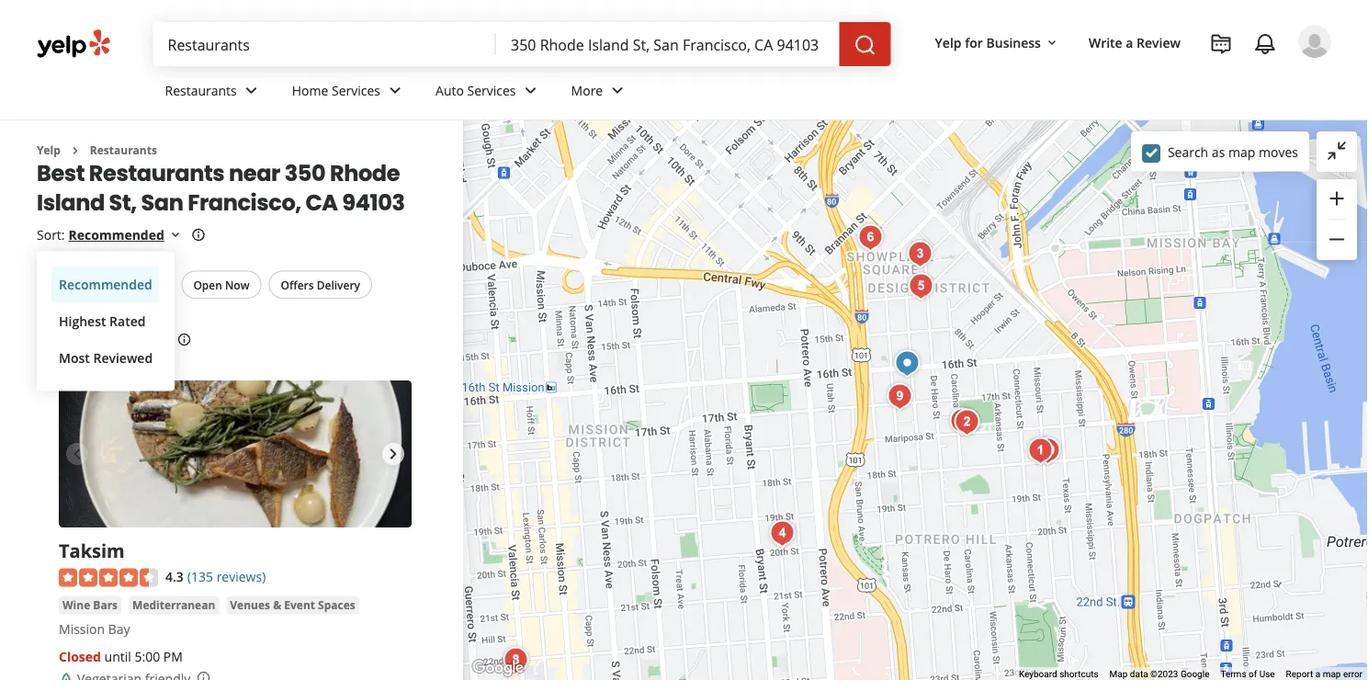 Task type: locate. For each thing, give the bounding box(es) containing it.
rhode
[[330, 158, 400, 188]]

mission bay
[[59, 620, 130, 638]]

until
[[104, 648, 131, 666]]

write
[[1089, 34, 1123, 51]]

1 24 chevron down v2 image from the left
[[384, 79, 406, 102]]

0 horizontal spatial map
[[1229, 143, 1256, 161]]

(135 reviews) link
[[187, 566, 266, 586]]

keyboard
[[1019, 669, 1058, 680]]

24 chevron down v2 image right "more"
[[607, 79, 629, 102]]

collapse map image
[[1327, 140, 1349, 162]]

a
[[1127, 34, 1134, 51], [1316, 669, 1321, 680]]

a for write
[[1127, 34, 1134, 51]]

wine bars
[[63, 598, 118, 613]]

4.3 star rating image
[[59, 569, 158, 587]]

home services link
[[277, 66, 421, 120]]

francisco,
[[188, 187, 301, 218]]

ca
[[306, 187, 338, 218]]

now
[[225, 277, 250, 292]]

open now
[[193, 277, 250, 292]]

1 horizontal spatial a
[[1316, 669, 1321, 680]]

yelp left 16 chevron right v2 icon
[[37, 143, 61, 158]]

sponsored
[[37, 329, 116, 350]]

1 vertical spatial 16 chevron down v2 image
[[168, 228, 183, 242]]

16 vegetarian v2 image
[[59, 672, 74, 680]]

0 vertical spatial map
[[1229, 143, 1256, 161]]

terms of use link
[[1221, 669, 1276, 680]]

16 chevron down v2 image right business
[[1045, 36, 1060, 50]]

1 vertical spatial recommended
[[59, 276, 152, 293]]

restaurants
[[165, 81, 237, 99], [90, 143, 157, 158], [89, 158, 225, 188]]

recommended button
[[51, 266, 160, 303]]

restaurants up recommended dropdown button
[[89, 158, 225, 188]]

zoom in image
[[1327, 188, 1349, 210]]

1 horizontal spatial map
[[1324, 669, 1342, 680]]

1 vertical spatial a
[[1316, 669, 1321, 680]]

projects image
[[1211, 33, 1233, 55]]

Near text field
[[511, 34, 825, 54]]

map
[[1110, 669, 1128, 680]]

bottega image
[[498, 642, 535, 679]]

restaurants left 24 chevron down v2 icon
[[165, 81, 237, 99]]

1 vertical spatial yelp
[[37, 143, 61, 158]]

near
[[229, 158, 280, 188]]

0 vertical spatial a
[[1127, 34, 1134, 51]]

info icon image
[[196, 671, 211, 680], [196, 671, 211, 680]]

16 chevron down v2 image inside 'yelp for business' button
[[1045, 36, 1060, 50]]

best restaurants near 350 rhode island st, san francisco, ca 94103
[[37, 158, 405, 218]]

map left error on the bottom right
[[1324, 669, 1342, 680]]

350
[[285, 158, 326, 188]]

use
[[1260, 669, 1276, 680]]

restaurants link up near
[[150, 66, 277, 120]]

4.3
[[165, 568, 184, 585]]

next image
[[382, 443, 405, 465]]

most reviewed
[[59, 349, 153, 367]]

0 horizontal spatial services
[[332, 81, 381, 99]]

0 horizontal spatial 16 chevron down v2 image
[[168, 228, 183, 242]]

1 vertical spatial map
[[1324, 669, 1342, 680]]

16 info v2 image
[[191, 228, 206, 242], [177, 332, 192, 347]]

yelp inside button
[[936, 34, 962, 51]]

slideshow element
[[59, 380, 412, 528]]

none field up home services
[[168, 34, 482, 54]]

16 info v2 image right results
[[177, 332, 192, 347]]

1 horizontal spatial yelp
[[936, 34, 962, 51]]

more link
[[557, 66, 644, 120]]

offers delivery button
[[269, 271, 372, 299]]

restaurants link right 16 chevron right v2 icon
[[90, 143, 157, 158]]

terms
[[1221, 669, 1247, 680]]

for
[[966, 34, 984, 51]]

services right home at the top left
[[332, 81, 381, 99]]

group
[[1317, 179, 1358, 260]]

auto
[[436, 81, 464, 99]]

0 vertical spatial yelp
[[936, 34, 962, 51]]

2 horizontal spatial 24 chevron down v2 image
[[607, 79, 629, 102]]

keyboard shortcuts
[[1019, 669, 1099, 680]]

©2023
[[1151, 669, 1179, 680]]

0 vertical spatial 16 chevron down v2 image
[[1045, 36, 1060, 50]]

most reviewed button
[[51, 340, 160, 376]]

closed
[[59, 648, 101, 666]]

0 horizontal spatial 24 chevron down v2 image
[[384, 79, 406, 102]]

next level burger image
[[882, 378, 919, 415]]

island
[[37, 187, 105, 218]]

services right auto
[[468, 81, 516, 99]]

restaurants link
[[150, 66, 277, 120], [90, 143, 157, 158]]

a right write
[[1127, 34, 1134, 51]]

None search field
[[153, 22, 895, 66]]

Find text field
[[168, 34, 482, 54]]

16 chevron down v2 image down san
[[168, 228, 183, 242]]

reviews)
[[217, 568, 266, 585]]

2 none field from the left
[[511, 34, 825, 54]]

None field
[[168, 34, 482, 54], [511, 34, 825, 54]]

24 chevron down v2 image right auto services
[[520, 79, 542, 102]]

la connessa image
[[945, 403, 981, 440]]

louie's original image
[[949, 404, 986, 441]]

24 chevron down v2 image left auto
[[384, 79, 406, 102]]

16 chevron down v2 image
[[1045, 36, 1060, 50], [168, 228, 183, 242]]

94103
[[342, 187, 405, 218]]

1 none field from the left
[[168, 34, 482, 54]]

restaurants right 16 chevron right v2 icon
[[90, 143, 157, 158]]

reviewed
[[93, 349, 153, 367]]

none field up more link
[[511, 34, 825, 54]]

notifications image
[[1255, 33, 1277, 55]]

search
[[1168, 143, 1209, 161]]

0 horizontal spatial yelp
[[37, 143, 61, 158]]

24 chevron down v2 image inside home services link
[[384, 79, 406, 102]]

16 info v2 image up "open"
[[191, 228, 206, 242]]

home
[[292, 81, 329, 99]]

yelp for yelp 'link'
[[37, 143, 61, 158]]

hardwood bar & smokery image
[[853, 219, 889, 256]]

sort:
[[37, 226, 65, 244]]

1 horizontal spatial 24 chevron down v2 image
[[520, 79, 542, 102]]

0 horizontal spatial a
[[1127, 34, 1134, 51]]

business categories element
[[150, 66, 1332, 120]]

(135 reviews)
[[187, 568, 266, 585]]

24 chevron down v2 image inside auto services link
[[520, 79, 542, 102]]

recommended
[[69, 226, 164, 244], [59, 276, 152, 293]]

services
[[332, 81, 381, 99], [468, 81, 516, 99]]

dumpling time image
[[902, 236, 939, 273]]

1 services from the left
[[332, 81, 381, 99]]

3 24 chevron down v2 image from the left
[[607, 79, 629, 102]]

search as map moves
[[1168, 143, 1299, 161]]

a right report
[[1316, 669, 1321, 680]]

recommended down 'st,' at the top left of page
[[69, 226, 164, 244]]

1 horizontal spatial services
[[468, 81, 516, 99]]

1 horizontal spatial 16 chevron down v2 image
[[1045, 36, 1060, 50]]

map right as
[[1229, 143, 1256, 161]]

2 services from the left
[[468, 81, 516, 99]]

yelp
[[936, 34, 962, 51], [37, 143, 61, 158]]

map
[[1229, 143, 1256, 161], [1324, 669, 1342, 680]]

map for error
[[1324, 669, 1342, 680]]

open now button
[[181, 271, 262, 299]]

bay
[[108, 620, 130, 638]]

open
[[193, 277, 222, 292]]

2 24 chevron down v2 image from the left
[[520, 79, 542, 102]]

recommended up the highest rated button
[[59, 276, 152, 293]]

user actions element
[[921, 23, 1358, 136]]

16 chevron down v2 image inside recommended dropdown button
[[168, 228, 183, 242]]

1 vertical spatial restaurants link
[[90, 143, 157, 158]]

restaurants inside best restaurants near 350 rhode island st, san francisco, ca 94103
[[89, 158, 225, 188]]

review
[[1137, 34, 1181, 51]]

map region
[[293, 7, 1369, 680]]

map data ©2023 google
[[1110, 669, 1210, 680]]

data
[[1131, 669, 1149, 680]]

1 horizontal spatial none field
[[511, 34, 825, 54]]

24 chevron down v2 image inside more link
[[607, 79, 629, 102]]

24 chevron down v2 image
[[384, 79, 406, 102], [520, 79, 542, 102], [607, 79, 629, 102]]

recommended inside button
[[59, 276, 152, 293]]

none field 'near'
[[511, 34, 825, 54]]

0 vertical spatial recommended
[[69, 226, 164, 244]]

recommended for recommended button
[[59, 276, 152, 293]]

recommended button
[[69, 226, 183, 244]]

yelp left 'for'
[[936, 34, 962, 51]]

a for report
[[1316, 669, 1321, 680]]

venues
[[230, 598, 270, 613]]

0 horizontal spatial none field
[[168, 34, 482, 54]]

more
[[571, 81, 603, 99]]

as
[[1212, 143, 1226, 161]]

parker potrero image
[[1030, 433, 1067, 469]]



Task type: vqa. For each thing, say whether or not it's contained in the screenshot.
"(135 reviews)" link
yes



Task type: describe. For each thing, give the bounding box(es) containing it.
yelp for business button
[[928, 26, 1067, 59]]

&
[[273, 598, 281, 613]]

24 chevron down v2 image for auto services
[[520, 79, 542, 102]]

most
[[59, 349, 90, 367]]

taksim link
[[59, 538, 125, 563]]

shortcuts
[[1060, 669, 1099, 680]]

business
[[987, 34, 1042, 51]]

mediterranean link
[[129, 596, 219, 615]]

search image
[[855, 34, 877, 56]]

4.3 link
[[165, 566, 184, 586]]

san
[[141, 187, 183, 218]]

mediterranean
[[132, 598, 215, 613]]

auto services link
[[421, 66, 557, 120]]

0 vertical spatial restaurants link
[[150, 66, 277, 120]]

home services
[[292, 81, 381, 99]]

results
[[119, 329, 173, 350]]

yelp link
[[37, 143, 61, 158]]

bob b. image
[[1299, 25, 1332, 58]]

recommended for recommended dropdown button
[[69, 226, 164, 244]]

sponsored results
[[37, 329, 173, 350]]

event
[[284, 598, 315, 613]]

all
[[74, 277, 88, 292]]

16 chevron right v2 image
[[68, 143, 83, 158]]

google
[[1181, 669, 1210, 680]]

5:00
[[135, 648, 160, 666]]

error
[[1344, 669, 1363, 680]]

st,
[[109, 187, 137, 218]]

chez maman east image
[[1023, 433, 1060, 469]]

write a review link
[[1082, 26, 1189, 59]]

wine
[[63, 598, 90, 613]]

of
[[1249, 669, 1258, 680]]

terms of use
[[1221, 669, 1276, 680]]

24 chevron down v2 image for home services
[[384, 79, 406, 102]]

closed until 5:00 pm
[[59, 648, 183, 666]]

yelp for yelp for business
[[936, 34, 962, 51]]

previous image
[[66, 443, 88, 465]]

1 vertical spatial 16 info v2 image
[[177, 332, 192, 347]]

rosemary & pine image
[[903, 268, 940, 305]]

lost resort image
[[764, 515, 801, 552]]

services for home services
[[332, 81, 381, 99]]

rated
[[110, 312, 146, 330]]

google image
[[468, 656, 529, 680]]

restaurants inside business categories element
[[165, 81, 237, 99]]

(135
[[187, 568, 213, 585]]

offers
[[281, 277, 314, 292]]

report a map error link
[[1287, 669, 1363, 680]]

bars
[[93, 598, 118, 613]]

moves
[[1259, 143, 1299, 161]]

delivery
[[317, 277, 360, 292]]

report a map error
[[1287, 669, 1363, 680]]

mediterranean button
[[129, 596, 219, 615]]

report
[[1287, 669, 1314, 680]]

highest rated button
[[51, 303, 160, 340]]

24 chevron down v2 image for more
[[607, 79, 629, 102]]

16 chevron down v2 image for yelp for business
[[1045, 36, 1060, 50]]

yelp for business
[[936, 34, 1042, 51]]

wine bars button
[[59, 596, 121, 615]]

map for moves
[[1229, 143, 1256, 161]]

services for auto services
[[468, 81, 516, 99]]

venues & event spaces link
[[226, 596, 359, 615]]

24 chevron down v2 image
[[241, 79, 263, 102]]

0 vertical spatial 16 info v2 image
[[191, 228, 206, 242]]

keyboard shortcuts button
[[1019, 668, 1099, 680]]

pm
[[163, 648, 183, 666]]

16 chevron down v2 image for recommended
[[168, 228, 183, 242]]

all button
[[40, 271, 100, 300]]

venues & event spaces
[[230, 598, 356, 613]]

taksim
[[59, 538, 125, 563]]

write a review
[[1089, 34, 1181, 51]]

spaces
[[318, 598, 356, 613]]

auto services
[[436, 81, 516, 99]]

zoom out image
[[1327, 228, 1349, 250]]

16 filter v2 image
[[52, 278, 67, 293]]

wine bars link
[[59, 596, 121, 615]]

filters group
[[37, 271, 376, 300]]

none field the find
[[168, 34, 482, 54]]

venues & event spaces button
[[226, 596, 359, 615]]

offers delivery
[[281, 277, 360, 292]]

mission
[[59, 620, 105, 638]]

highest rated
[[59, 312, 146, 330]]

highest
[[59, 312, 106, 330]]

best
[[37, 158, 85, 188]]



